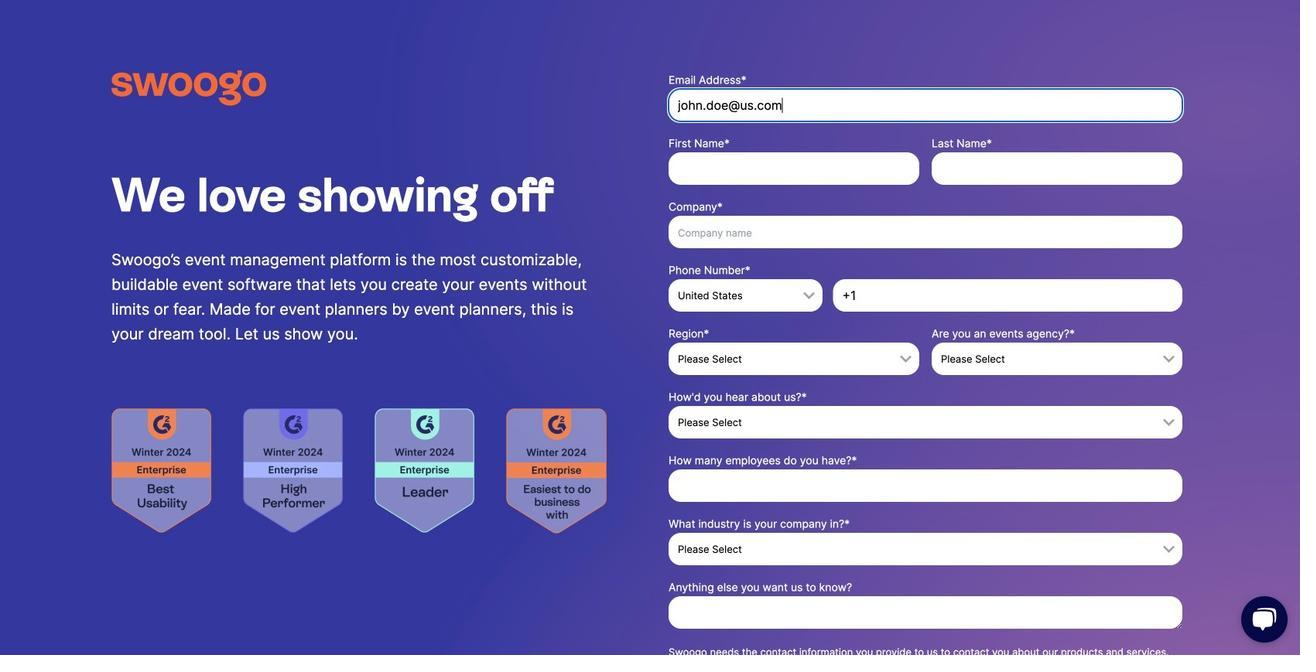 Task type: describe. For each thing, give the bounding box(es) containing it.
Work email address email field
[[669, 89, 1183, 122]]

Company name text field
[[669, 216, 1183, 248]]

swoogo g2 review: enterprise high performer image
[[243, 409, 344, 533]]



Task type: vqa. For each thing, say whether or not it's contained in the screenshot.
Swoogo G2 Review: Enterprise Best Usability image
yes



Task type: locate. For each thing, give the bounding box(es) containing it.
swoogo g2 review: enterprise best usability image
[[111, 409, 212, 533]]

dialog
[[0, 0, 1300, 656]]

None number field
[[669, 470, 1183, 502]]

None text field
[[669, 597, 1183, 629]]

None text field
[[669, 152, 920, 185], [932, 152, 1183, 185], [669, 152, 920, 185], [932, 152, 1183, 185]]

swoogo g2 review: enterprises say swoogo is easy to do business with image
[[506, 409, 607, 534]]

None telephone field
[[833, 279, 1183, 312]]

chat widget region
[[1223, 581, 1300, 656]]

swoogo g2 review: enterprise leader image
[[375, 409, 475, 533]]



